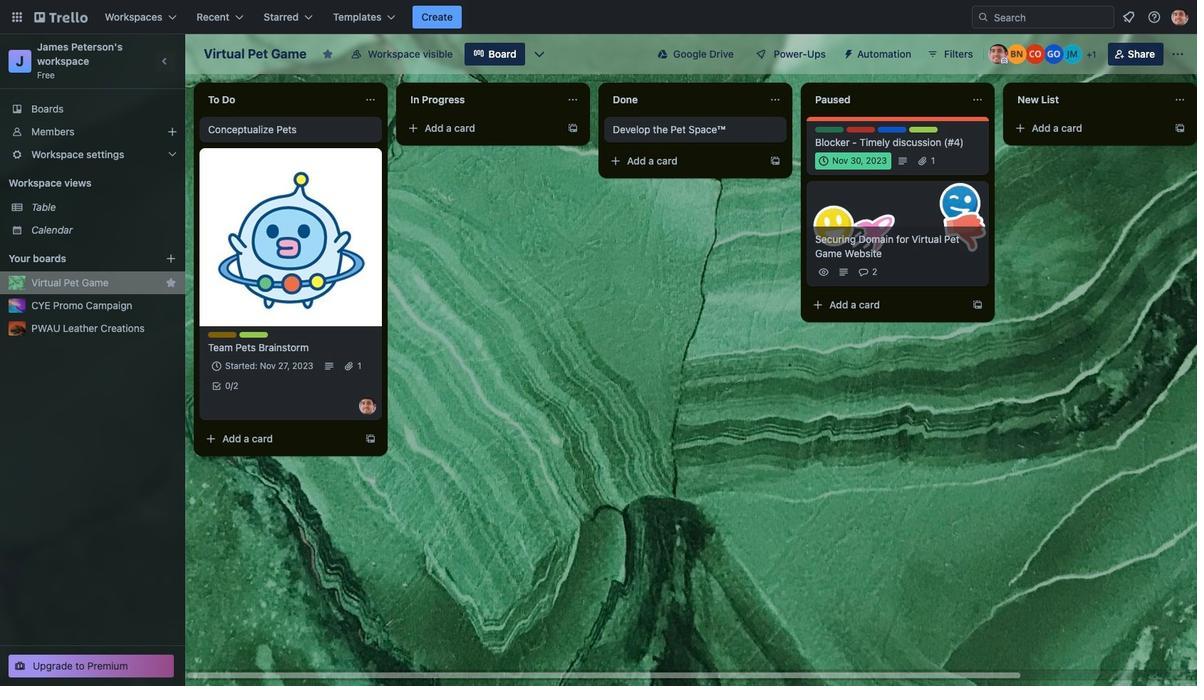 Task type: locate. For each thing, give the bounding box(es) containing it.
0 horizontal spatial james peterson (jamespeterson93) image
[[359, 398, 376, 415]]

0 horizontal spatial create from template… image
[[972, 299, 984, 311]]

0 vertical spatial create from template… image
[[1175, 123, 1186, 134]]

2 vertical spatial james peterson (jamespeterson93) image
[[359, 398, 376, 415]]

create from template… image
[[1175, 123, 1186, 134], [972, 299, 984, 311]]

james peterson (jamespeterson93) image
[[1172, 9, 1189, 26], [989, 44, 1008, 64], [359, 398, 376, 415]]

None checkbox
[[815, 153, 892, 170]]

0 horizontal spatial create from template… image
[[365, 433, 376, 445]]

None text field
[[200, 88, 359, 111], [402, 88, 562, 111], [604, 88, 764, 111], [200, 88, 359, 111], [402, 88, 562, 111], [604, 88, 764, 111]]

search image
[[978, 11, 989, 23]]

2 horizontal spatial james peterson (jamespeterson93) image
[[1172, 9, 1189, 26]]

2 horizontal spatial create from template… image
[[770, 155, 781, 167]]

None text field
[[807, 88, 967, 111], [1009, 88, 1169, 111], [807, 88, 967, 111], [1009, 88, 1169, 111]]

christina overa (christinaovera) image
[[1026, 44, 1046, 64]]

1 vertical spatial create from template… image
[[972, 299, 984, 311]]

your boards with 3 items element
[[9, 250, 144, 267]]

1 vertical spatial james peterson (jamespeterson93) image
[[989, 44, 1008, 64]]

star or unstar board image
[[322, 48, 334, 60]]

1 horizontal spatial james peterson (jamespeterson93) image
[[989, 44, 1008, 64]]

0 vertical spatial create from template… image
[[567, 123, 579, 134]]

color: green, title: "goal" element
[[815, 127, 844, 133]]

customize views image
[[532, 47, 547, 61]]

1 horizontal spatial create from template… image
[[1175, 123, 1186, 134]]

this member is an admin of this board. image
[[1001, 58, 1008, 64]]

color: bold lime, title: none image
[[910, 127, 938, 133]]

create from template… image
[[567, 123, 579, 134], [770, 155, 781, 167], [365, 433, 376, 445]]

0 vertical spatial james peterson (jamespeterson93) image
[[1172, 9, 1189, 26]]

workspace navigation collapse icon image
[[155, 51, 175, 71]]

sm image
[[838, 43, 858, 63]]



Task type: describe. For each thing, give the bounding box(es) containing it.
Search field
[[989, 7, 1114, 27]]

jeremy miller (jeremymiller198) image
[[1063, 44, 1083, 64]]

gary orlando (garyorlando) image
[[1044, 44, 1064, 64]]

ben nelson (bennelson96) image
[[1007, 44, 1027, 64]]

starred icon image
[[165, 277, 177, 289]]

back to home image
[[34, 6, 88, 29]]

open information menu image
[[1148, 10, 1162, 24]]

add board image
[[165, 253, 177, 264]]

primary element
[[0, 0, 1198, 34]]

google drive icon image
[[658, 49, 668, 59]]

color: blue, title: "fyi" element
[[878, 127, 907, 133]]

Board name text field
[[197, 43, 314, 66]]

color: bold lime, title: "team task" element
[[240, 332, 268, 338]]

2 vertical spatial create from template… image
[[365, 433, 376, 445]]

show menu image
[[1171, 47, 1185, 61]]

1 vertical spatial create from template… image
[[770, 155, 781, 167]]

1 horizontal spatial create from template… image
[[567, 123, 579, 134]]

0 notifications image
[[1121, 9, 1138, 26]]

color: yellow, title: none image
[[208, 332, 237, 338]]

color: red, title: "blocker" element
[[847, 127, 875, 133]]



Task type: vqa. For each thing, say whether or not it's contained in the screenshot.
2nd sm icon from left
no



